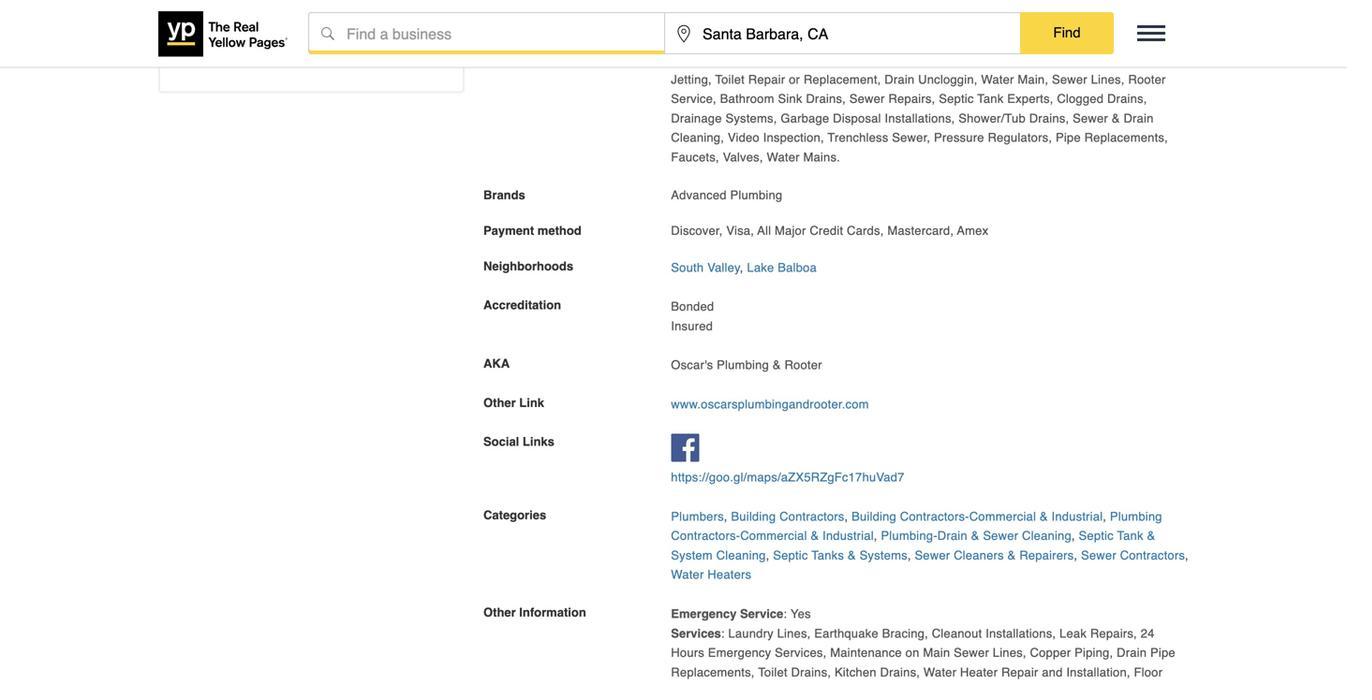 Task type: locate. For each thing, give the bounding box(es) containing it.
advanced
[[671, 188, 727, 202]]

plumbing up all
[[730, 188, 783, 202]]

&
[[1112, 111, 1120, 125], [773, 359, 781, 373], [1040, 510, 1048, 524], [811, 530, 819, 544], [971, 530, 980, 544], [1147, 530, 1156, 544], [848, 549, 856, 563], [1008, 549, 1016, 563]]

mains
[[803, 150, 837, 164]]

sewer up the clogged
[[1052, 72, 1088, 86]]

24 inside ': laundry lines, earthquake bracing, cleanout installations, leak repairs, 24 hours emergency services, maintenance on main sewer lines, copper piping, drain pipe replacements, toilet drains, kitchen drains, water heater repair and installation, flo'
[[1141, 627, 1155, 641]]

1 vertical spatial other
[[483, 606, 516, 620]]

drain down floor
[[1124, 111, 1154, 125]]

valley right 'south'
[[707, 261, 740, 275]]

and
[[1042, 33, 1063, 47], [1042, 666, 1063, 680]]

commercial down building contractors link
[[740, 530, 807, 544]]

,
[[786, 14, 790, 28], [986, 14, 990, 28], [1073, 14, 1076, 28], [751, 33, 755, 47], [828, 33, 831, 47], [707, 53, 711, 67], [815, 53, 819, 67], [957, 53, 961, 67], [1064, 53, 1068, 67], [708, 72, 712, 86], [878, 72, 881, 86], [974, 72, 978, 86], [1045, 72, 1049, 86], [1121, 72, 1125, 86], [713, 92, 717, 106], [842, 92, 846, 106], [932, 92, 935, 106], [1050, 92, 1054, 106], [1144, 92, 1147, 106], [774, 111, 777, 125], [952, 111, 955, 125], [1066, 111, 1069, 125], [721, 131, 724, 145], [821, 131, 824, 145], [927, 131, 931, 145], [1049, 131, 1052, 145], [1165, 131, 1168, 145], [716, 150, 719, 164], [760, 150, 763, 164], [740, 261, 744, 275], [724, 510, 728, 524], [845, 510, 848, 524], [1103, 510, 1107, 524], [874, 530, 878, 544], [1072, 530, 1075, 544], [766, 549, 770, 563], [908, 549, 911, 563], [1074, 549, 1078, 563], [1185, 549, 1189, 563]]

south
[[671, 261, 704, 275]]

drain down , se habla espanol , electronic pipe locating , main sewer lines ,
[[885, 72, 915, 86]]

cards,
[[847, 224, 884, 238]]

and down piping
[[1042, 33, 1063, 47]]

maintenance inside ': laundry lines, earthquake bracing, cleanout installations, leak repairs, 24 hours emergency services, maintenance on main sewer lines, copper piping, drain pipe replacements, toilet drains, kitchen drains, water heater repair and installation, flo'
[[830, 647, 902, 661]]

www.oscarsplumbingandrooter.com link
[[671, 398, 869, 412]]

1 horizontal spatial services
[[738, 14, 786, 28]]

1 building from the left
[[731, 510, 776, 524]]

2 horizontal spatial septic
[[1079, 530, 1114, 544]]

water heaters link
[[671, 568, 752, 583]]

contractors- down plumbers
[[671, 530, 740, 544]]

1 horizontal spatial hours
[[1101, 0, 1135, 9]]

building up plumbing-
[[852, 510, 897, 524]]

& up sewer contractors link
[[1147, 530, 1156, 544]]

1 vertical spatial toilet
[[715, 72, 745, 86]]

toilet for drains
[[758, 33, 788, 47]]

toilet for repair
[[715, 72, 745, 86]]

& down installation
[[1112, 111, 1120, 125]]

1 horizontal spatial septic
[[939, 92, 974, 106]]

drains
[[791, 33, 828, 47], [671, 53, 707, 67], [806, 92, 842, 106], [1107, 92, 1144, 106], [1029, 111, 1066, 125]]

valley
[[205, 29, 241, 44], [707, 261, 740, 275]]

contractors up the "repairs,"
[[1120, 549, 1185, 563]]

0 vertical spatial on
[[869, 14, 883, 28]]

0 horizontal spatial septic
[[773, 549, 808, 563]]

1 vertical spatial maintenance
[[830, 647, 902, 661]]

1 vertical spatial (12
[[249, 54, 265, 67]]

0 vertical spatial and
[[1042, 33, 1063, 47]]

clogged
[[1057, 92, 1104, 106]]

maintenance up kitchen
[[830, 647, 902, 661]]

1 horizontal spatial lines,
[[993, 647, 1027, 661]]

0 vertical spatial repair
[[1002, 33, 1039, 47]]

drains inside floor drains
[[671, 53, 707, 67]]

lines up locating
[[956, 14, 986, 28]]

valley down north hollywood 'link'
[[205, 29, 241, 44]]

services,
[[775, 647, 827, 661]]

water up locating
[[924, 33, 957, 47]]

other for other link
[[483, 396, 516, 410]]

inspection
[[763, 131, 821, 145]]

0 vertical spatial emergency
[[671, 14, 734, 28]]

on up , se habla espanol , electronic pipe locating , main sewer lines ,
[[869, 14, 883, 28]]

on
[[869, 14, 883, 28], [906, 647, 920, 661]]

2 and from the top
[[1042, 666, 1063, 680]]

pipe down the clogged
[[1056, 131, 1081, 145]]

0 horizontal spatial industrial
[[823, 530, 874, 544]]

0 horizontal spatial commercial
[[740, 530, 807, 544]]

lake balboa link
[[747, 261, 817, 275]]

heater down , maintenance on main sewer lines , copper piping ,
[[960, 33, 998, 47]]

drain pipe replacements
[[671, 14, 1139, 47]]

main up uncloggin in the top of the page
[[965, 53, 992, 67]]

hours inside 24 hours emergency services
[[1101, 0, 1135, 9]]

repair down 'installations,'
[[1002, 666, 1039, 680]]

1 vertical spatial replacements
[[1085, 131, 1165, 145]]

lines,
[[777, 627, 811, 641], [993, 647, 1027, 661]]

1 vertical spatial lines
[[1034, 53, 1064, 67]]

1 vertical spatial commercial
[[740, 530, 807, 544]]

1 vertical spatial 24
[[1141, 627, 1155, 641]]

toilet
[[758, 33, 788, 47], [715, 72, 745, 86], [758, 666, 788, 680]]

repair
[[1002, 33, 1039, 47], [748, 72, 785, 86], [1002, 666, 1039, 680]]

1 horizontal spatial systems
[[860, 549, 908, 563]]

0 horizontal spatial hours
[[671, 647, 705, 661]]

plumbing up www.oscarsplumbingandrooter.com link
[[717, 359, 769, 373]]

installations,
[[986, 627, 1056, 641]]

2 other from the top
[[483, 606, 516, 620]]

contractors- up plumbing-
[[900, 510, 969, 524]]

emergency up se
[[671, 14, 734, 28]]

0 horizontal spatial valley
[[205, 29, 241, 44]]

services
[[738, 14, 786, 28], [671, 627, 721, 641]]

link
[[519, 396, 544, 410]]

1 vertical spatial tank
[[1117, 530, 1144, 544]]

sewer & drain cleaning
[[671, 111, 1154, 145]]

, septic tanks & systems , sewer cleaners & repairers , sewer contractors , water heaters
[[671, 549, 1189, 583]]

tank up shower/tub
[[977, 92, 1004, 106]]

1 horizontal spatial rooter
[[1128, 72, 1166, 86]]

heater inside ': laundry lines, earthquake bracing, cleanout installations, leak repairs, 24 hours emergency services, maintenance on main sewer lines, copper piping, drain pipe replacements, toilet drains, kitchen drains, water heater repair and installation, flo'
[[960, 666, 998, 680]]

other left link
[[483, 396, 516, 410]]

payment
[[483, 224, 534, 238]]

0 horizontal spatial building
[[731, 510, 776, 524]]

sewer cleaners & repairers link
[[915, 549, 1074, 563]]

1 vertical spatial industrial
[[823, 530, 874, 544]]

high
[[1072, 53, 1097, 67]]

1 vertical spatial contractors-
[[671, 530, 740, 544]]

or
[[789, 72, 800, 86]]

high pressure jetting
[[671, 53, 1151, 86]]

drain up installation
[[1080, 14, 1110, 28]]

septic up sewer contractors link
[[1079, 530, 1114, 544]]

1 horizontal spatial 24
[[1141, 627, 1155, 641]]

0 horizontal spatial contractors-
[[671, 530, 740, 544]]

pipe inside ': laundry lines, earthquake bracing, cleanout installations, leak repairs, 24 hours emergency services, maintenance on main sewer lines, copper piping, drain pipe replacements, toilet drains, kitchen drains, water heater repair and installation, flo'
[[1151, 647, 1176, 661]]

service inside rooter service
[[671, 92, 713, 106]]

lake
[[747, 261, 774, 275]]

water down system
[[671, 568, 704, 583]]

contractors up the tanks
[[780, 510, 845, 524]]

sewer down cleanout
[[954, 647, 989, 661]]

1 vertical spatial valley
[[707, 261, 740, 275]]

plumbers link
[[671, 510, 724, 524]]

sewer down installations
[[892, 131, 927, 145]]

contractors
[[780, 510, 845, 524], [1120, 549, 1185, 563]]

0 horizontal spatial replacements
[[671, 33, 751, 47]]

1 vertical spatial copper
[[1030, 647, 1071, 661]]

drain inside drain pipe replacements
[[1080, 14, 1110, 28]]

2 vertical spatial toilet
[[758, 666, 788, 680]]

0 vertical spatial (12
[[244, 31, 261, 44]]

categories
[[483, 509, 546, 523]]

0 vertical spatial replacements
[[671, 33, 751, 47]]

toilet inside ': laundry lines, earthquake bracing, cleanout installations, leak repairs, 24 hours emergency services, maintenance on main sewer lines, copper piping, drain pipe replacements, toilet drains, kitchen drains, water heater repair and installation, flo'
[[758, 666, 788, 680]]

0 vertical spatial commercial
[[969, 510, 1036, 524]]

rooter up www.oscarsplumbingandrooter.com link
[[785, 359, 822, 373]]

drains, down bracing,
[[880, 666, 920, 680]]

sewer inside ': laundry lines, earthquake bracing, cleanout installations, leak repairs, 24 hours emergency services, maintenance on main sewer lines, copper piping, drain pipe replacements, toilet drains, kitchen drains, water heater repair and installation, flo'
[[954, 647, 989, 661]]

lines, down : yes
[[777, 627, 811, 641]]

0 horizontal spatial rooter
[[785, 359, 822, 373]]

contractors- inside plumbing contractors-commercial & industrial
[[671, 530, 740, 544]]

.
[[837, 150, 840, 164]]

trenchless
[[828, 131, 889, 145]]

water inside ': laundry lines, earthquake bracing, cleanout installations, leak repairs, 24 hours emergency services, maintenance on main sewer lines, copper piping, drain pipe replacements, toilet drains, kitchen drains, water heater repair and installation, flo'
[[924, 666, 957, 680]]

pipe right piping,
[[1151, 647, 1176, 661]]

0 vertical spatial cleaning
[[671, 131, 721, 145]]

sewer contractors link
[[1081, 549, 1185, 563]]

repair down piping
[[1002, 33, 1039, 47]]

replacements down the clogged
[[1085, 131, 1165, 145]]

service
[[671, 92, 713, 106], [740, 608, 784, 622]]

service up : laundry
[[740, 608, 784, 622]]

0 vertical spatial rooter
[[1128, 72, 1166, 86]]

pressure
[[1101, 53, 1151, 67], [934, 131, 984, 145]]

1 horizontal spatial valley
[[707, 261, 740, 275]]

0 horizontal spatial lines,
[[777, 627, 811, 641]]

1 vertical spatial septic
[[1079, 530, 1114, 544]]

copper up the water heater repair and installation at the top of the page
[[993, 14, 1034, 28]]

main up floor drains
[[886, 14, 913, 28]]

sewer inside , bathroom sink drains , sewer repairs , septic tank experts , clogged drains , drainage systems , garbage disposal installations , shower/tub drains ,
[[850, 92, 885, 106]]

2 vertical spatial lines
[[1091, 72, 1121, 86]]

1 vertical spatial hours
[[671, 647, 705, 661]]

0 vertical spatial systems
[[726, 111, 774, 125]]

pipe inside , video inspection , trenchless sewer , pressure regulators , pipe replacements , faucets , valves , water mains .
[[1056, 131, 1081, 145]]

24 right the "repairs,"
[[1141, 627, 1155, 641]]

mastercard,
[[888, 224, 954, 238]]

social links
[[483, 435, 555, 449]]

0 vertical spatial other
[[483, 396, 516, 410]]

uncloggin
[[918, 72, 974, 86]]

& inside sewer & drain cleaning
[[1112, 111, 1120, 125]]

emergency inside 24 hours emergency services
[[671, 14, 734, 28]]

floor drains
[[671, 33, 1163, 67]]

septic tank & system cleaning
[[671, 530, 1156, 563]]

1 horizontal spatial contractors-
[[900, 510, 969, 524]]

toilet up espanol
[[758, 33, 788, 47]]

emergency down : laundry
[[708, 647, 771, 661]]

2 vertical spatial plumbing
[[1110, 510, 1163, 524]]

1 horizontal spatial lines
[[1034, 53, 1064, 67]]

, plumbing-drain & sewer cleaning ,
[[874, 530, 1079, 544]]

replacements
[[671, 33, 751, 47], [1085, 131, 1165, 145]]

service for emergency service : yes
[[740, 608, 784, 622]]

emergency down water heaters link
[[671, 608, 737, 622]]

1 vertical spatial and
[[1042, 666, 1063, 680]]

contractors inside ', septic tanks & systems , sewer cleaners & repairers , sewer contractors , water heaters'
[[1120, 549, 1185, 563]]

2 vertical spatial emergency
[[708, 647, 771, 661]]

0 vertical spatial contractors-
[[900, 510, 969, 524]]

copper inside ': laundry lines, earthquake bracing, cleanout installations, leak repairs, 24 hours emergency services, maintenance on main sewer lines, copper piping, drain pipe replacements, toilet drains, kitchen drains, water heater repair and installation, flo'
[[1030, 647, 1071, 661]]

bonded
[[671, 300, 714, 314]]

0 vertical spatial heater
[[960, 33, 998, 47]]

toilet down services,
[[758, 666, 788, 680]]

pressure down floor
[[1101, 53, 1151, 67]]

cleaners
[[954, 549, 1004, 563]]

1 vertical spatial pressure
[[934, 131, 984, 145]]

heater down cleanout
[[960, 666, 998, 680]]

1 vertical spatial systems
[[860, 549, 908, 563]]

2 horizontal spatial lines
[[1091, 72, 1121, 86]]

the real yellow pages logo image
[[158, 11, 290, 57]]

drain down the "repairs,"
[[1117, 647, 1147, 661]]

drain
[[1080, 14, 1110, 28], [885, 72, 915, 86], [1124, 111, 1154, 125], [938, 530, 968, 544], [1117, 647, 1147, 661]]

hours inside ': laundry lines, earthquake bracing, cleanout installations, leak repairs, 24 hours emergency services, maintenance on main sewer lines, copper piping, drain pipe replacements, toilet drains, kitchen drains, water heater repair and installation, flo'
[[671, 647, 705, 661]]

0 vertical spatial hours
[[1101, 0, 1135, 9]]

1 horizontal spatial replacements
[[1085, 131, 1165, 145]]

(12 right chatsworth
[[249, 54, 265, 67]]

lines, down 'installations,'
[[993, 647, 1027, 661]]

sewer right repairers
[[1081, 549, 1117, 563]]

main down cleanout
[[923, 647, 950, 661]]

1 horizontal spatial drains,
[[880, 666, 920, 680]]

1 horizontal spatial industrial
[[1052, 510, 1103, 524]]

0 horizontal spatial contractors
[[780, 510, 845, 524]]

1 horizontal spatial service
[[740, 608, 784, 622]]

0 vertical spatial septic
[[939, 92, 974, 106]]

0 vertical spatial services
[[738, 14, 786, 28]]

information
[[519, 606, 586, 620]]

cleaning up repairers
[[1022, 530, 1072, 544]]

plumbing up sewer contractors link
[[1110, 510, 1163, 524]]

discover,
[[671, 224, 723, 238]]

cleaning up heaters
[[716, 549, 766, 563]]

0 horizontal spatial on
[[869, 14, 883, 28]]

service down jetting
[[671, 92, 713, 106]]

1 vertical spatial services
[[671, 627, 721, 641]]

, se habla espanol , electronic pipe locating , main sewer lines ,
[[707, 53, 1072, 67]]

hours up installation
[[1101, 0, 1135, 9]]

commercial up the plumbing-drain & sewer cleaning 'link' on the right bottom
[[969, 510, 1036, 524]]

and inside ': laundry lines, earthquake bracing, cleanout installations, leak repairs, 24 hours emergency services, maintenance on main sewer lines, copper piping, drain pipe replacements, toilet drains, kitchen drains, water heater repair and installation, flo'
[[1042, 666, 1063, 680]]

and down leak
[[1042, 666, 1063, 680]]

systems inside , bathroom sink drains , sewer repairs , septic tank experts , clogged drains , drainage systems , garbage disposal installations , shower/tub drains ,
[[726, 111, 774, 125]]

0 vertical spatial toilet
[[758, 33, 788, 47]]

building down https://goo.gl/maps/azx5rzgfc17huvad7
[[731, 510, 776, 524]]

2 building from the left
[[852, 510, 897, 524]]

systems down 'bathroom' on the right of page
[[726, 111, 774, 125]]

commercial inside plumbing contractors-commercial & industrial
[[740, 530, 807, 544]]

valves
[[723, 150, 760, 164]]

0 vertical spatial 24
[[1084, 0, 1098, 9]]

pressure inside high pressure jetting
[[1101, 53, 1151, 67]]

contractors-
[[900, 510, 969, 524], [671, 530, 740, 544]]

services up , toilet drains , at right
[[738, 14, 786, 28]]

water down inspection
[[767, 150, 800, 164]]

1 vertical spatial rooter
[[785, 359, 822, 373]]

maintenance up , toilet drains , at right
[[793, 14, 865, 28]]

systems inside ', septic tanks & systems , sewer cleaners & repairers , sewer contractors , water heaters'
[[860, 549, 908, 563]]

main
[[886, 14, 913, 28], [965, 53, 992, 67], [1018, 72, 1045, 86], [923, 647, 950, 661]]

0 vertical spatial plumbing
[[730, 188, 783, 202]]

24 up installation
[[1084, 0, 1098, 9]]

find
[[1054, 24, 1081, 41]]

0 vertical spatial tank
[[977, 92, 1004, 106]]

0 vertical spatial pressure
[[1101, 53, 1151, 67]]

0 horizontal spatial systems
[[726, 111, 774, 125]]

& up the tanks
[[811, 530, 819, 544]]

plumbing inside plumbing contractors-commercial & industrial
[[1110, 510, 1163, 524]]

Where? text field
[[665, 13, 1020, 54]]

1 vertical spatial service
[[740, 608, 784, 622]]

1 heater from the top
[[960, 33, 998, 47]]

heater
[[960, 33, 998, 47], [960, 666, 998, 680]]

hours up replacements,
[[671, 647, 705, 661]]

brands
[[483, 188, 525, 202]]

aka
[[483, 357, 510, 371]]

hours
[[1101, 0, 1135, 9], [671, 647, 705, 661]]

0 horizontal spatial pressure
[[934, 131, 984, 145]]

industrial up septic tanks & systems link
[[823, 530, 874, 544]]

on inside ': laundry lines, earthquake bracing, cleanout installations, leak repairs, 24 hours emergency services, maintenance on main sewer lines, copper piping, drain pipe replacements, toilet drains, kitchen drains, water heater repair and installation, flo'
[[906, 647, 920, 661]]

1 horizontal spatial on
[[906, 647, 920, 661]]

bracing,
[[882, 627, 928, 641]]

1 horizontal spatial contractors
[[1120, 549, 1185, 563]]

1 vertical spatial on
[[906, 647, 920, 661]]

(12 down hollywood
[[244, 31, 261, 44]]

repairs,
[[1090, 627, 1137, 641]]

2 vertical spatial repair
[[1002, 666, 1039, 680]]

septic down uncloggin in the top of the page
[[939, 92, 974, 106]]

0 vertical spatial valley
[[205, 29, 241, 44]]

pressure down shower/tub
[[934, 131, 984, 145]]

1 vertical spatial emergency
[[671, 608, 737, 622]]

, video inspection , trenchless sewer , pressure regulators , pipe replacements , faucets , valves , water mains .
[[671, 131, 1168, 164]]

2 heater from the top
[[960, 666, 998, 680]]

sewer inside sewer & drain cleaning
[[1073, 111, 1108, 125]]

1 vertical spatial heater
[[960, 666, 998, 680]]

0 horizontal spatial drains,
[[791, 666, 831, 680]]

toilet down se
[[715, 72, 745, 86]]

drains up jetting
[[671, 53, 707, 67]]

balboa
[[778, 261, 817, 275]]

1 horizontal spatial tank
[[1117, 530, 1144, 544]]

1 horizontal spatial pressure
[[1101, 53, 1151, 67]]

sewer down the clogged
[[1073, 111, 1108, 125]]

systems down plumbing-
[[860, 549, 908, 563]]

0 vertical spatial lines,
[[777, 627, 811, 641]]

disposal
[[833, 111, 881, 125]]

& right cleaners
[[1008, 549, 1016, 563]]

2 vertical spatial septic
[[773, 549, 808, 563]]

miles)
[[299, 7, 330, 21], [264, 31, 295, 44], [269, 54, 300, 67]]

on down bracing,
[[906, 647, 920, 661]]

replacements inside , video inspection , trenchless sewer , pressure regulators , pipe replacements , faucets , valves , water mains .
[[1085, 131, 1165, 145]]

lines down the water heater repair and installation at the top of the page
[[1034, 53, 1064, 67]]

0 vertical spatial service
[[671, 92, 713, 106]]

0 vertical spatial lines
[[956, 14, 986, 28]]

systems
[[726, 111, 774, 125], [860, 549, 908, 563]]

video
[[728, 131, 760, 145]]

replacements up se
[[671, 33, 751, 47]]

repair down habla
[[748, 72, 785, 86]]

2 vertical spatial cleaning
[[716, 549, 766, 563]]

1 horizontal spatial building
[[852, 510, 897, 524]]

emergency inside ': laundry lines, earthquake bracing, cleanout installations, leak repairs, 24 hours emergency services, maintenance on main sewer lines, copper piping, drain pipe replacements, toilet drains, kitchen drains, water heater repair and installation, flo'
[[708, 647, 771, 661]]

water down cleanout
[[924, 666, 957, 680]]

building
[[731, 510, 776, 524], [852, 510, 897, 524]]

sewer up sewer cleaners & repairers link
[[983, 530, 1019, 544]]

copper down leak
[[1030, 647, 1071, 661]]

rooter down floor
[[1128, 72, 1166, 86]]

building contractors-commercial & industrial link
[[852, 510, 1103, 524]]

other
[[483, 396, 516, 410], [483, 606, 516, 620]]

1 other from the top
[[483, 396, 516, 410]]

1 and from the top
[[1042, 33, 1063, 47]]

drain inside ': laundry lines, earthquake bracing, cleanout installations, leak repairs, 24 hours emergency services, maintenance on main sewer lines, copper piping, drain pipe replacements, toilet drains, kitchen drains, water heater repair and installation, flo'
[[1117, 647, 1147, 661]]

other left information
[[483, 606, 516, 620]]



Task type: vqa. For each thing, say whether or not it's contained in the screenshot.
37 Years The Years
no



Task type: describe. For each thing, give the bounding box(es) containing it.
1 horizontal spatial commercial
[[969, 510, 1036, 524]]

https://goo.gl/maps/azx5rzgfc17huvad7
[[671, 471, 905, 485]]

0 vertical spatial contractors
[[780, 510, 845, 524]]

heaters
[[708, 568, 752, 583]]

drains down "replacement"
[[806, 92, 842, 106]]

, maintenance on main sewer lines , copper piping ,
[[786, 14, 1080, 28]]

Find a business text field
[[309, 13, 664, 54]]

insured
[[671, 319, 713, 333]]

septic tank & system cleaning link
[[671, 530, 1156, 563]]

advanced plumbing
[[671, 188, 783, 202]]

installations
[[885, 111, 952, 125]]

& up repairers
[[1040, 510, 1048, 524]]

oscar's plumbing & rooter
[[671, 359, 822, 373]]

www.oscarsplumbingandrooter.com
[[671, 398, 869, 412]]

regulators
[[988, 131, 1049, 145]]

drain down building contractors-commercial & industrial link
[[938, 530, 968, 544]]

drainage
[[671, 111, 722, 125]]

accreditation
[[483, 298, 561, 313]]

tank inside the septic tank & system cleaning
[[1117, 530, 1144, 544]]

, toilet drains ,
[[751, 33, 835, 47]]

method
[[538, 224, 582, 238]]

experts
[[1007, 92, 1050, 106]]

industrial inside plumbing contractors-commercial & industrial
[[823, 530, 874, 544]]

repairs
[[889, 92, 932, 106]]

replacements inside drain pipe replacements
[[671, 33, 751, 47]]

0 vertical spatial maintenance
[[793, 14, 865, 28]]

sink
[[778, 92, 803, 106]]

earthquake
[[815, 627, 879, 641]]

bonded insured
[[671, 300, 714, 333]]

plumbing for advanced
[[730, 188, 783, 202]]

piping,
[[1075, 647, 1113, 661]]

septic tanks & systems link
[[773, 549, 908, 563]]

installation
[[1067, 33, 1127, 47]]

valley inside north hollywood (11 miles) sun valley (12 miles) chatsworth (12 miles)
[[205, 29, 241, 44]]

main up experts
[[1018, 72, 1045, 86]]

repair inside ': laundry lines, earthquake bracing, cleanout installations, leak repairs, 24 hours emergency services, maintenance on main sewer lines, copper piping, drain pipe replacements, toilet drains, kitchen drains, water heater repair and installation, flo'
[[1002, 666, 1039, 680]]

plumbing contractors-commercial & industrial link
[[671, 510, 1163, 544]]

1 drains, from the left
[[791, 666, 831, 680]]

find button
[[1020, 12, 1114, 53]]

, bathroom sink drains , sewer repairs , septic tank experts , clogged drains , drainage systems , garbage disposal installations , shower/tub drains ,
[[671, 92, 1147, 125]]

pipe down drain pipe replacements
[[881, 53, 906, 67]]

north hollywood (11 miles) sun valley (12 miles) chatsworth (12 miles)
[[177, 6, 330, 67]]

replacement
[[804, 72, 878, 86]]

chatsworth
[[177, 52, 245, 67]]

& inside the septic tank & system cleaning
[[1147, 530, 1156, 544]]

0 vertical spatial industrial
[[1052, 510, 1103, 524]]

links
[[523, 435, 555, 449]]

electronic
[[822, 53, 878, 67]]

rooter service
[[671, 72, 1166, 106]]

https://goo.gl/maps/azx5rzgfc17huvad7 link
[[671, 469, 1189, 488]]

: laundry lines, earthquake bracing, cleanout installations, leak repairs, 24 hours emergency services, maintenance on main sewer lines, copper piping, drain pipe replacements, toilet drains, kitchen drains, water heater repair and installation, flo
[[671, 627, 1176, 685]]

habla
[[733, 53, 766, 67]]

south valley link
[[671, 261, 740, 275]]

oscar's
[[671, 359, 713, 373]]

plumbing-
[[881, 530, 938, 544]]

sewer inside , video inspection , trenchless sewer , pressure regulators , pipe replacements , faucets , valves , water mains .
[[892, 131, 927, 145]]

cleaning inside the septic tank & system cleaning
[[716, 549, 766, 563]]

drain inside sewer & drain cleaning
[[1124, 111, 1154, 125]]

tank inside , bathroom sink drains , sewer repairs , septic tank experts , clogged drains , drainage systems , garbage disposal installations , shower/tub drains ,
[[977, 92, 1004, 106]]

north
[[177, 6, 210, 21]]

water heater repair and installation
[[924, 33, 1127, 47]]

floor
[[1134, 33, 1163, 47]]

main inside ': laundry lines, earthquake bracing, cleanout installations, leak repairs, 24 hours emergency services, maintenance on main sewer lines, copper piping, drain pipe replacements, toilet drains, kitchen drains, water heater repair and installation, flo'
[[923, 647, 950, 661]]

cleanout
[[932, 627, 982, 641]]

piping
[[1038, 14, 1073, 28]]

1 vertical spatial lines,
[[993, 647, 1027, 661]]

24 inside 24 hours emergency services
[[1084, 0, 1098, 9]]

repairers
[[1020, 549, 1074, 563]]

pressure inside , video inspection , trenchless sewer , pressure regulators , pipe replacements , faucets , valves , water mains .
[[934, 131, 984, 145]]

1 vertical spatial miles)
[[264, 31, 295, 44]]

drains down experts
[[1029, 111, 1066, 125]]

other link
[[483, 396, 544, 410]]

kitchen
[[835, 666, 877, 680]]

& right the tanks
[[848, 549, 856, 563]]

plumbing contractors-commercial & industrial
[[671, 510, 1163, 544]]

& down building contractors-commercial & industrial link
[[971, 530, 980, 544]]

2 drains, from the left
[[880, 666, 920, 680]]

tanks
[[812, 549, 844, 563]]

south valley , lake balboa
[[671, 261, 817, 275]]

chatsworth link
[[177, 52, 245, 67]]

plumbers , building contractors , building contractors-commercial & industrial ,
[[671, 510, 1110, 524]]

: laundry
[[721, 627, 774, 641]]

24 hours emergency services
[[671, 0, 1135, 28]]

water inside ', septic tanks & systems , sewer cleaners & repairers , sewer contractors , water heaters'
[[671, 568, 704, 583]]

& inside plumbing contractors-commercial & industrial
[[811, 530, 819, 544]]

service for rooter service
[[671, 92, 713, 106]]

building contractors link
[[731, 510, 845, 524]]

locating
[[910, 53, 957, 67]]

septic inside ', septic tanks & systems , sewer cleaners & repairers , sewer contractors , water heaters'
[[773, 549, 808, 563]]

: yes
[[784, 608, 811, 622]]

system
[[671, 549, 713, 563]]

1 vertical spatial cleaning
[[1022, 530, 1072, 544]]

leak
[[1060, 627, 1087, 641]]

0 horizontal spatial services
[[671, 627, 721, 641]]

(11
[[279, 7, 295, 21]]

water inside , video inspection , trenchless sewer , pressure regulators , pipe replacements , faucets , valves , water mains .
[[767, 150, 800, 164]]

services inside 24 hours emergency services
[[738, 14, 786, 28]]

espanol
[[770, 53, 815, 67]]

sewer down the water heater repair and installation at the top of the page
[[995, 53, 1031, 67]]

sewer down plumbing-
[[915, 549, 950, 563]]

pipe inside drain pipe replacements
[[1114, 14, 1139, 28]]

drains right the clogged
[[1107, 92, 1144, 106]]

se
[[715, 53, 730, 67]]

& up www.oscarsplumbingandrooter.com link
[[773, 359, 781, 373]]

discover, visa, all major credit cards, mastercard, amex
[[671, 224, 989, 238]]

septic inside , bathroom sink drains , sewer repairs , septic tank experts , clogged drains , drainage systems , garbage disposal installations , shower/tub drains ,
[[939, 92, 974, 106]]

payment method
[[483, 224, 582, 238]]

sun valley link
[[177, 29, 241, 44]]

other for other information
[[483, 606, 516, 620]]

bathroom
[[720, 92, 775, 106]]

plumbers
[[671, 510, 724, 524]]

plumbing for oscar's
[[717, 359, 769, 373]]

north hollywood link
[[177, 6, 276, 21]]

credit
[[810, 224, 843, 238]]

water up experts
[[981, 72, 1014, 86]]

installation,
[[1067, 666, 1131, 680]]

hollywood
[[214, 6, 276, 21]]

repair for and
[[1002, 33, 1039, 47]]

rooter inside rooter service
[[1128, 72, 1166, 86]]

0 vertical spatial miles)
[[299, 7, 330, 21]]

2 vertical spatial miles)
[[269, 54, 300, 67]]

drains up espanol
[[791, 33, 828, 47]]

all
[[758, 224, 771, 238]]

amex
[[957, 224, 989, 238]]

repair for or
[[748, 72, 785, 86]]

septic inside the septic tank & system cleaning
[[1079, 530, 1114, 544]]

0 vertical spatial copper
[[993, 14, 1034, 28]]

visa,
[[727, 224, 754, 238]]

jetting
[[671, 72, 708, 86]]

cleaning inside sewer & drain cleaning
[[671, 131, 721, 145]]

sewer up floor drains
[[917, 14, 952, 28]]



